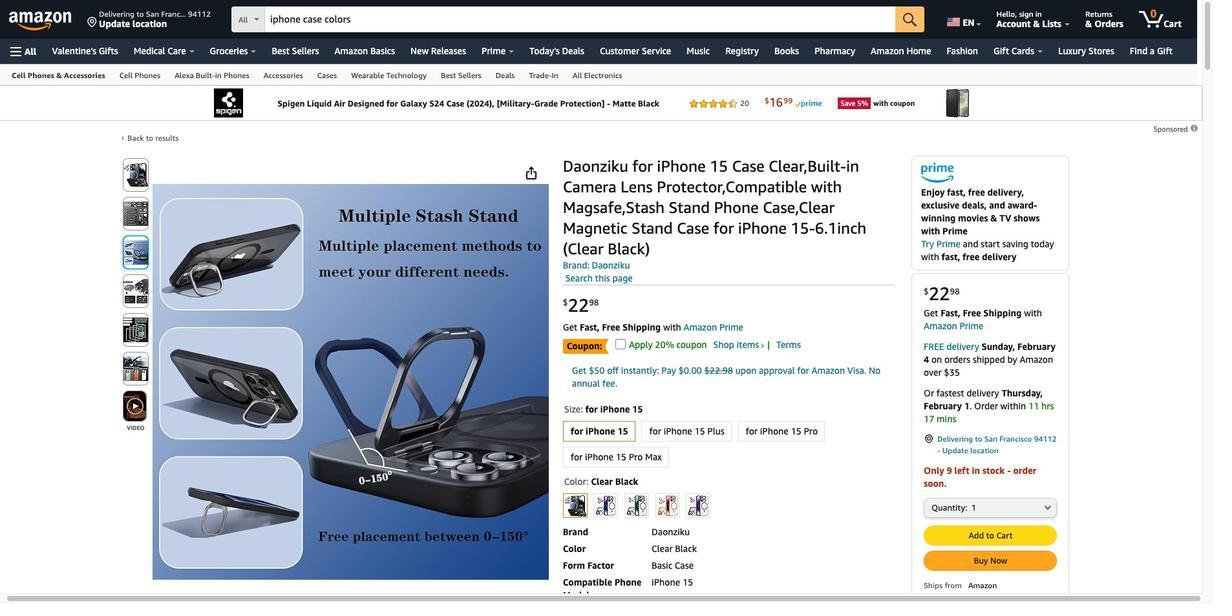 Task type: locate. For each thing, give the bounding box(es) containing it.
22 down try prime link
[[929, 283, 950, 305]]

iphone left 'plus'
[[664, 426, 692, 437]]

get fast, free shipping with amazon prime up 20% on the right of page
[[563, 322, 744, 333]]

pharmacy
[[815, 45, 856, 56]]

0 vertical spatial deals
[[562, 45, 584, 56]]

accessories left cases
[[264, 70, 303, 80]]

black
[[615, 476, 639, 487], [675, 544, 697, 555]]

94112 for location
[[188, 9, 211, 19]]

1 vertical spatial delivery
[[947, 342, 979, 353]]

0 vertical spatial san
[[146, 9, 159, 19]]

technology
[[386, 70, 427, 80]]

find
[[1130, 45, 1148, 56]]

amazon right by
[[1020, 355, 1053, 366]]

size:
[[564, 404, 583, 415]]

accessories
[[64, 70, 105, 80], [264, 70, 303, 80]]

accessories inside "cell phones & accessories" link
[[64, 70, 105, 80]]

for right size:
[[585, 404, 598, 415]]

0 horizontal spatial deals
[[496, 70, 515, 80]]

over
[[924, 367, 942, 378]]

shipping up apply
[[623, 322, 661, 333]]

delivery
[[982, 252, 1017, 263], [947, 342, 979, 353], [967, 388, 1000, 399]]

& left tv at the top right of page
[[991, 213, 998, 224]]

1 horizontal spatial best
[[441, 70, 456, 80]]

amazon image
[[9, 12, 72, 31]]

0 vertical spatial daonziku
[[563, 157, 629, 175]]

for iphone 15 pro max
[[571, 452, 662, 463]]

1 vertical spatial fast,
[[580, 322, 600, 333]]

clear black
[[652, 544, 697, 555]]

0 horizontal spatial best sellers link
[[264, 42, 327, 60]]

in down groceries at top
[[215, 70, 222, 80]]

1 vertical spatial update
[[943, 446, 968, 456]]

0 vertical spatial $
[[924, 286, 929, 297]]

for up the lens
[[633, 157, 653, 175]]

15 inside button
[[616, 452, 627, 463]]

0 vertical spatial and
[[989, 200, 1006, 211]]

0 vertical spatial fast,
[[941, 308, 961, 319]]

san inside the delivering to san franc... 94112 update location
[[146, 9, 159, 19]]

cell
[[12, 70, 26, 80], [119, 70, 133, 80]]

now
[[991, 556, 1008, 567]]

$ 22 98 down try prime link
[[924, 283, 960, 305]]

deals down prime link
[[496, 70, 515, 80]]

delivering inside "delivering to san francisco 94112 - update location"
[[938, 435, 973, 444]]

to down 11 hrs 17 mins at the right bottom of page
[[975, 435, 983, 444]]

from
[[945, 582, 962, 591]]

0 vertical spatial clear
[[591, 476, 613, 487]]

1 option group from the top
[[559, 419, 895, 471]]

color:
[[564, 476, 589, 487]]

lists
[[1043, 18, 1062, 29]]

phone down protector,compatible
[[714, 199, 759, 217]]

visa.
[[848, 365, 867, 376]]

0 horizontal spatial fast,
[[580, 322, 600, 333]]

1 vertical spatial black
[[675, 544, 697, 555]]

$22.98
[[704, 365, 733, 376]]

customer service link
[[592, 42, 679, 60]]

2 vertical spatial delivery
[[967, 388, 1000, 399]]

0 vertical spatial update
[[99, 18, 130, 29]]

delivering for update
[[99, 9, 135, 19]]

size: for iphone 15
[[564, 404, 643, 415]]

delivering to san franc... 94112 update location
[[99, 9, 211, 29]]

iphone right 'plus'
[[760, 426, 789, 437]]

1 horizontal spatial $
[[924, 286, 929, 297]]

february up mins
[[924, 401, 962, 412]]

fast, inside get fast, free shipping with amazon prime
[[941, 308, 961, 319]]

1 vertical spatial february
[[924, 401, 962, 412]]

& inside returns & orders
[[1086, 18, 1092, 29]]

1 vertical spatial deals
[[496, 70, 515, 80]]

$ down search
[[563, 298, 568, 308]]

phones down the all button
[[28, 70, 54, 80]]

trade-
[[529, 70, 552, 80]]

-
[[938, 446, 941, 456], [1008, 466, 1011, 477]]

0 vertical spatial -
[[938, 446, 941, 456]]

daonziku up camera
[[563, 157, 629, 175]]

this
[[595, 273, 610, 284]]

0 horizontal spatial and
[[963, 239, 979, 250]]

98 for fast, free shipping
[[589, 298, 599, 308]]

february inside sunday, february 4
[[1018, 342, 1056, 353]]

sunday,
[[982, 342, 1015, 353]]

amazon basics
[[335, 45, 395, 56]]

17
[[924, 414, 935, 425]]

get fast, free shipping with amazon prime for the amazon prime link to the left
[[563, 322, 744, 333]]

0 horizontal spatial february
[[924, 401, 962, 412]]

approval
[[759, 365, 795, 376]]

delivering up gifts
[[99, 9, 135, 19]]

to left franc...
[[137, 9, 144, 19]]

and up fast, free delivery
[[963, 239, 979, 250]]

$ for fast, free shipping
[[563, 298, 568, 308]]

and inside enjoy fast, free delivery, exclusive deals, and award- winning movies & tv shows with prime try prime
[[989, 200, 1006, 211]]

22 down search
[[568, 295, 589, 316]]

shipping inside get fast, free shipping with amazon prime
[[984, 308, 1022, 319]]

fast, for the amazon prime link to the left
[[580, 322, 600, 333]]

all electronics
[[573, 70, 622, 80]]

in right left
[[972, 466, 980, 477]]

0 horizontal spatial delivering
[[99, 9, 135, 19]]

try
[[921, 239, 934, 250]]

1 horizontal spatial phones
[[135, 70, 160, 80]]

iphone inside for iphone 15 plus button
[[664, 426, 692, 437]]

1 vertical spatial get
[[563, 322, 578, 333]]

get
[[924, 308, 939, 319], [563, 322, 578, 333], [572, 365, 587, 376]]

quantity:
[[932, 503, 968, 514]]

pro for for iphone 15 pro max
[[629, 452, 643, 463]]

0 horizontal spatial 94112
[[188, 9, 211, 19]]

2 vertical spatial daonziku
[[652, 527, 690, 538]]

1 horizontal spatial gift
[[1157, 45, 1173, 56]]

iphone inside for iphone 15 pro max button
[[585, 452, 614, 463]]

0 vertical spatial all
[[239, 15, 248, 25]]

0 horizontal spatial $ 22 98
[[563, 295, 599, 316]]

94112 right francisco
[[1034, 435, 1057, 444]]

and up tv at the top right of page
[[989, 200, 1006, 211]]

1 horizontal spatial 94112
[[1034, 435, 1057, 444]]

exclusive
[[921, 200, 960, 211]]

in inside daonziku for iphone 15 case clear,built-in camera lens protector,compatible with magsafe,stash stand phone case,clear magnetic stand case for iphone 15-6.1inch (clear black) brand: daonziku search this page
[[846, 157, 860, 175]]

1 vertical spatial cart
[[997, 531, 1013, 541]]

best up accessories link
[[272, 45, 290, 56]]

brand:
[[563, 260, 590, 271]]

1 vertical spatial all
[[25, 46, 36, 57]]

form
[[563, 560, 585, 571]]

get up coupon:
[[563, 322, 578, 333]]

basic case
[[652, 560, 694, 571]]

sign
[[1019, 9, 1034, 19]]

$ 22 98 down search
[[563, 295, 599, 316]]

0 horizontal spatial gift
[[994, 45, 1009, 56]]

in
[[1036, 9, 1042, 19], [215, 70, 222, 80], [846, 157, 860, 175], [972, 466, 980, 477]]

iphone inside for iphone 15 button
[[586, 426, 615, 437]]

delivery for fastest
[[967, 388, 1000, 399]]

get fast, free shipping with amazon prime
[[924, 308, 1042, 332], [563, 322, 744, 333]]

0 horizontal spatial phone
[[615, 577, 642, 588]]

0 vertical spatial cart
[[1164, 18, 1182, 29]]

try prime link
[[921, 239, 961, 250]]

for right approval
[[797, 365, 809, 376]]

1 horizontal spatial clear
[[652, 544, 673, 555]]

& left orders
[[1086, 18, 1092, 29]]

location inside the delivering to san franc... 94112 update location
[[132, 18, 167, 29]]

0 vertical spatial free
[[968, 187, 985, 198]]

1 horizontal spatial san
[[985, 435, 998, 444]]

all up groceries "link"
[[239, 15, 248, 25]]

iphone up 'color: clear black'
[[585, 452, 614, 463]]

groceries
[[210, 45, 248, 56]]

1 horizontal spatial 22
[[929, 283, 950, 305]]

get fast, free shipping with amazon prime up sunday, in the bottom right of the page
[[924, 308, 1042, 332]]

start
[[981, 239, 1000, 250]]

clear dark blue image
[[595, 494, 618, 518]]

free up checkbox icon on the right bottom of page
[[602, 322, 620, 333]]

in inside only 9 left in stock - order soon.
[[972, 466, 980, 477]]

all right the in on the top
[[573, 70, 582, 80]]

clear orange image
[[656, 494, 679, 518]]

amazon inside on orders shipped by amazon over $35
[[1020, 355, 1053, 366]]

to right add
[[986, 531, 995, 541]]

search
[[565, 273, 593, 284]]

94112 right franc...
[[188, 9, 211, 19]]

1 horizontal spatial -
[[1008, 466, 1011, 477]]

1 vertical spatial delivering
[[938, 435, 973, 444]]

11 hrs 17 mins
[[924, 401, 1054, 425]]

for right 'plus'
[[746, 426, 758, 437]]

1 vertical spatial clear
[[652, 544, 673, 555]]

free
[[924, 342, 944, 353]]

phone right compatible
[[615, 577, 642, 588]]

plus
[[708, 426, 725, 437]]

stores
[[1089, 45, 1115, 56]]

delivering to san francisco 94112 - update location link
[[924, 434, 1057, 457]]

books link
[[767, 42, 807, 60]]

1 horizontal spatial 1
[[971, 503, 976, 514]]

option group
[[559, 419, 895, 471], [559, 491, 895, 521]]

& left lists
[[1033, 18, 1040, 29]]

- inside "delivering to san francisco 94112 - update location"
[[938, 446, 941, 456]]

0 vertical spatial black
[[615, 476, 639, 487]]

2 vertical spatial get
[[572, 365, 587, 376]]

gift left cards at top
[[994, 45, 1009, 56]]

leave feedback on sponsored ad element
[[1154, 125, 1199, 133]]

1 horizontal spatial all
[[239, 15, 248, 25]]

and start saving today with
[[921, 239, 1054, 263]]

1 cell from the left
[[12, 70, 26, 80]]

pro inside button
[[804, 426, 818, 437]]

Add to Cart submit
[[925, 527, 1057, 546]]

with inside and start saving today with
[[921, 252, 940, 263]]

1 vertical spatial pro
[[629, 452, 643, 463]]

1 horizontal spatial black
[[675, 544, 697, 555]]

models
[[563, 590, 594, 601]]

cell phones
[[119, 70, 160, 80]]

1 horizontal spatial best sellers
[[441, 70, 482, 80]]

on orders shipped by amazon over $35
[[924, 355, 1053, 378]]

- right stock
[[1008, 466, 1011, 477]]

to for delivering to san francisco 94112 - update location
[[975, 435, 983, 444]]

option group containing for iphone 15
[[559, 419, 895, 471]]

98 down fast, free delivery
[[950, 286, 960, 297]]

fee.
[[602, 378, 618, 389]]

1 vertical spatial and
[[963, 239, 979, 250]]

stand down protector,compatible
[[669, 199, 710, 217]]

get up free
[[924, 308, 939, 319]]

only
[[924, 466, 945, 477]]

pro inside button
[[629, 452, 643, 463]]

and inside and start saving today with
[[963, 239, 979, 250]]

2 cell from the left
[[119, 70, 133, 80]]

amazon home link
[[863, 42, 939, 60]]

1 gift from the left
[[994, 45, 1009, 56]]

$ for only 9 left in stock - order soon.
[[924, 286, 929, 297]]

update up 9
[[943, 446, 968, 456]]

returns & orders
[[1086, 9, 1124, 29]]

1 horizontal spatial location
[[971, 446, 999, 456]]

best sellers link up accessories link
[[264, 42, 327, 60]]

- inside only 9 left in stock - order soon.
[[1008, 466, 1011, 477]]

cart up now at the bottom right of page
[[997, 531, 1013, 541]]

22 for only 9 left in stock - order soon.
[[929, 283, 950, 305]]

fast, up exclusive
[[947, 187, 966, 198]]

$ 22 98 for only 9 left in stock - order soon.
[[924, 283, 960, 305]]

pharmacy link
[[807, 42, 863, 60]]

today
[[1031, 239, 1054, 250]]

0 vertical spatial 94112
[[188, 9, 211, 19]]

1 vertical spatial shipping
[[623, 322, 661, 333]]

15 inside daonziku for iphone 15 case clear,built-in camera lens protector,compatible with magsafe,stash stand phone case,clear magnetic stand case for iphone 15-6.1inch (clear black) brand: daonziku search this page
[[710, 157, 728, 175]]

with up try
[[921, 226, 940, 237]]

1 horizontal spatial $ 22 98
[[924, 283, 960, 305]]

luxury
[[1059, 45, 1086, 56]]

delivering inside the delivering to san franc... 94112 update location
[[99, 9, 135, 19]]

1 vertical spatial best
[[441, 70, 456, 80]]

valentine's
[[52, 45, 96, 56]]

prime link
[[474, 42, 522, 60]]

location
[[132, 18, 167, 29], [971, 446, 999, 456]]

1 horizontal spatial pro
[[804, 426, 818, 437]]

fast, for the amazon prime link to the right
[[941, 308, 961, 319]]

0 horizontal spatial shipping
[[623, 322, 661, 333]]

all down "amazon" image at left top
[[25, 46, 36, 57]]

1 vertical spatial 98
[[589, 298, 599, 308]]

san inside "delivering to san francisco 94112 - update location"
[[985, 435, 998, 444]]

94112 inside "delivering to san francisco 94112 - update location"
[[1034, 435, 1057, 444]]

1 accessories from the left
[[64, 70, 105, 80]]

1 horizontal spatial get fast, free shipping with amazon prime
[[924, 308, 1042, 332]]

0 horizontal spatial all
[[25, 46, 36, 57]]

0 vertical spatial february
[[1018, 342, 1056, 353]]

free up deals,
[[968, 187, 985, 198]]

for iphone 15 plus
[[649, 426, 725, 437]]

0 vertical spatial 98
[[950, 286, 960, 297]]

february inside thursday, february 1
[[924, 401, 962, 412]]

delivery down start
[[982, 252, 1017, 263]]

black up basic case
[[675, 544, 697, 555]]

location up stock
[[971, 446, 999, 456]]

Buy Now submit
[[925, 552, 1057, 571]]

amazon left visa. at the right
[[812, 365, 845, 376]]

stock
[[983, 466, 1005, 477]]

clear purple image
[[687, 494, 710, 518]]

0 vertical spatial free
[[963, 308, 981, 319]]

$ down try
[[924, 286, 929, 297]]

1 vertical spatial location
[[971, 446, 999, 456]]

case down clear black on the bottom right
[[675, 560, 694, 571]]

amazon prime link up the free delivery link
[[924, 321, 984, 332]]

valentine's gifts link
[[44, 42, 126, 60]]

1 vertical spatial best sellers
[[441, 70, 482, 80]]

accessories link
[[257, 65, 310, 85]]

0 horizontal spatial 98
[[589, 298, 599, 308]]

award-
[[1008, 200, 1038, 211]]

phone inside compatible phone models
[[615, 577, 642, 588]]

prime right try
[[937, 239, 961, 250]]

& inside enjoy fast, free delivery, exclusive deals, and award- winning movies & tv shows with prime try prime
[[991, 213, 998, 224]]

today's
[[530, 45, 560, 56]]

1 vertical spatial free
[[963, 252, 980, 263]]

1 horizontal spatial phone
[[714, 199, 759, 217]]

clear up the basic
[[652, 544, 673, 555]]

0 horizontal spatial pro
[[629, 452, 643, 463]]

best down releases
[[441, 70, 456, 80]]

location inside "delivering to san francisco 94112 - update location"
[[971, 446, 999, 456]]

music
[[687, 45, 710, 56]]

apply 20% coupon shop items
[[629, 339, 759, 350]]

sellers up cases link
[[292, 45, 319, 56]]

cases
[[317, 70, 337, 80]]

0 horizontal spatial amazon prime link
[[684, 322, 744, 333]]

free
[[968, 187, 985, 198], [963, 252, 980, 263]]

best sellers link down releases
[[434, 65, 489, 85]]

3 phones from the left
[[224, 70, 249, 80]]

2 accessories from the left
[[264, 70, 303, 80]]

1 vertical spatial daonziku
[[592, 260, 630, 271]]

prime up the free delivery link
[[960, 321, 984, 332]]

1 down or fastest delivery
[[965, 401, 970, 412]]

Search Amazon text field
[[265, 7, 896, 32]]

iphone left '15-'
[[738, 219, 787, 237]]

location up medical
[[132, 18, 167, 29]]

1 vertical spatial san
[[985, 435, 998, 444]]

stand up the 'black)'
[[632, 219, 673, 237]]

0 vertical spatial delivering
[[99, 9, 135, 19]]

san left francisco
[[985, 435, 998, 444]]

deals right today's
[[562, 45, 584, 56]]

to inside "delivering to san francisco 94112 - update location"
[[975, 435, 983, 444]]

movies
[[958, 213, 988, 224]]

amazon prime logo image
[[921, 163, 954, 186]]

amazon inside upon approval for amazon visa. no annual fee.
[[812, 365, 845, 376]]

94112 inside the delivering to san franc... 94112 update location
[[188, 9, 211, 19]]

0 horizontal spatial phones
[[28, 70, 54, 80]]

2 option group from the top
[[559, 491, 895, 521]]

0 vertical spatial location
[[132, 18, 167, 29]]

daonziku
[[563, 157, 629, 175], [592, 260, 630, 271], [652, 527, 690, 538]]

fast, free delivery
[[942, 252, 1017, 263]]

delivering down mins
[[938, 435, 973, 444]]

best
[[272, 45, 290, 56], [441, 70, 456, 80]]

registry
[[726, 45, 759, 56]]

15 up 'color: clear black'
[[616, 452, 627, 463]]

15 up protector,compatible
[[710, 157, 728, 175]]

amazon up apply 20% coupon shop items
[[684, 322, 717, 333]]

1 phones from the left
[[28, 70, 54, 80]]

sellers down releases
[[458, 70, 482, 80]]

update up gifts
[[99, 18, 130, 29]]

free up the free delivery link
[[963, 308, 981, 319]]

luxury stores
[[1059, 45, 1115, 56]]

1 vertical spatial -
[[1008, 466, 1011, 477]]

buy
[[974, 556, 988, 567]]

0 horizontal spatial update
[[99, 18, 130, 29]]

None submit
[[896, 6, 925, 32], [124, 159, 148, 191], [124, 198, 148, 230], [124, 237, 148, 269], [124, 275, 148, 308], [124, 314, 148, 347], [124, 353, 148, 385], [124, 392, 146, 422], [896, 6, 925, 32], [124, 159, 148, 191], [124, 198, 148, 230], [124, 237, 148, 269], [124, 275, 148, 308], [124, 314, 148, 347], [124, 353, 148, 385], [124, 392, 146, 422]]

free down movies
[[963, 252, 980, 263]]

to right back
[[146, 133, 153, 143]]

to for delivering to san franc... 94112 update location
[[137, 9, 144, 19]]

1 right quantity:
[[971, 503, 976, 514]]

update inside the delivering to san franc... 94112 update location
[[99, 18, 130, 29]]

amazon prime link up shop in the right bottom of the page
[[684, 322, 744, 333]]

0 horizontal spatial accessories
[[64, 70, 105, 80]]

to inside the delivering to san franc... 94112 update location
[[137, 9, 144, 19]]

0 vertical spatial sellers
[[292, 45, 319, 56]]

0 horizontal spatial $
[[563, 298, 568, 308]]

15 down approval
[[791, 426, 802, 437]]

case up protector,compatible
[[732, 157, 765, 175]]

san left franc...
[[146, 9, 159, 19]]

1 vertical spatial free
[[602, 322, 620, 333]]

0 vertical spatial shipping
[[984, 308, 1022, 319]]

0 horizontal spatial get fast, free shipping with amazon prime
[[563, 322, 744, 333]]

0 vertical spatial option group
[[559, 419, 895, 471]]

shipping up sunday, in the bottom right of the page
[[984, 308, 1022, 319]]

upon approval for amazon visa. no annual fee.
[[572, 365, 881, 389]]

for up max
[[649, 426, 661, 437]]

2 phones from the left
[[135, 70, 160, 80]]

phones down groceries "link"
[[224, 70, 249, 80]]

cart
[[1164, 18, 1182, 29], [997, 531, 1013, 541]]



Task type: describe. For each thing, give the bounding box(es) containing it.
tv
[[1000, 213, 1012, 224]]

pro for for iphone 15 pro
[[804, 426, 818, 437]]

phones for cell phones & accessories
[[28, 70, 54, 80]]

6.1inch
[[815, 219, 867, 237]]

thursday,
[[1002, 388, 1043, 399]]

back
[[127, 133, 144, 143]]

case,clear
[[763, 199, 835, 217]]

shop
[[713, 339, 734, 350]]

navigation navigation
[[0, 0, 1212, 594]]

for iphone 15 pro button
[[739, 422, 824, 441]]

to inside ‹ back to results
[[146, 133, 153, 143]]

98 for only 9 left in stock - order soon.
[[950, 286, 960, 297]]

0 horizontal spatial black
[[615, 476, 639, 487]]

terms
[[776, 339, 801, 350]]

1 vertical spatial fast,
[[942, 252, 961, 263]]

back to results link
[[127, 133, 179, 143]]

option group for color: clear black
[[559, 491, 895, 521]]

quantity: 1
[[932, 503, 976, 514]]

enjoy
[[921, 187, 945, 198]]

electronics
[[584, 70, 622, 80]]

22 for fast, free shipping
[[568, 295, 589, 316]]

fashion link
[[939, 42, 986, 60]]

san for update
[[985, 435, 998, 444]]

upon
[[736, 365, 757, 376]]

prime up shop items 'link'
[[720, 322, 744, 333]]

0
[[1151, 7, 1157, 20]]

francisco
[[1000, 435, 1032, 444]]

.
[[970, 401, 972, 412]]

account & lists
[[997, 18, 1062, 29]]

basics
[[370, 45, 395, 56]]

magnetic
[[563, 219, 628, 237]]

| terms
[[768, 339, 801, 350]]

0 horizontal spatial clear
[[591, 476, 613, 487]]

by
[[1008, 355, 1018, 366]]

hello, sign in
[[997, 9, 1042, 19]]

for iphone 15
[[571, 426, 628, 437]]

coupon
[[677, 339, 707, 350]]

accessories inside accessories link
[[264, 70, 303, 80]]

shipping for the amazon prime link to the right
[[984, 308, 1022, 319]]

1 vertical spatial case
[[677, 219, 710, 237]]

2 horizontal spatial all
[[573, 70, 582, 80]]

94112 for update
[[1034, 435, 1057, 444]]

san for location
[[146, 9, 159, 19]]

wearable technology link
[[344, 65, 434, 85]]

- for update
[[938, 446, 941, 456]]

cart inside the navigation navigation
[[1164, 18, 1182, 29]]

1 vertical spatial stand
[[632, 219, 673, 237]]

15 up "for iphone 15 pro max" on the bottom of page
[[618, 426, 628, 437]]

daonziku for daonziku for iphone 15 case clear,built-in camera lens protector,compatible with magsafe,stash stand phone case,clear magnetic stand case for iphone 15-6.1inch (clear black) brand: daonziku search this page
[[563, 157, 629, 175]]

fast, inside enjoy fast, free delivery, exclusive deals, and award- winning movies & tv shows with prime try prime
[[947, 187, 966, 198]]

all inside search box
[[239, 15, 248, 25]]

cell phones & accessories link
[[5, 65, 112, 85]]

february for sunday, february 4
[[1018, 342, 1056, 353]]

brand: daonziku link
[[563, 260, 630, 271]]

daonziku for iphone 15 case clear,built-in camera lens protector,compatible with magsafe,stash stand phone case,clear magnetic stand case for iphone 15-6.1inch (clear black) brand: daonziku search this page
[[563, 157, 867, 284]]

|
[[768, 339, 770, 350]]

prime inside the navigation navigation
[[482, 45, 506, 56]]

trade-in link
[[522, 65, 566, 85]]

hrs
[[1042, 401, 1054, 412]]

today's deals link
[[522, 42, 592, 60]]

service
[[642, 45, 671, 56]]

1 inside thursday, february 1
[[965, 401, 970, 412]]

2 vertical spatial case
[[675, 560, 694, 571]]

0 horizontal spatial cart
[[997, 531, 1013, 541]]

1 horizontal spatial free
[[963, 308, 981, 319]]

update inside "delivering to san francisco 94112 - update location"
[[943, 446, 968, 456]]

or fastest delivery
[[924, 388, 1002, 399]]

gift cards
[[994, 45, 1035, 56]]

15 left 'plus'
[[695, 426, 705, 437]]

for inside upon approval for amazon visa. no annual fee.
[[797, 365, 809, 376]]

terms button
[[773, 339, 805, 350]]

customer service
[[600, 45, 671, 56]]

cell for cell phones & accessories
[[12, 70, 26, 80]]

order
[[1014, 466, 1037, 477]]

11
[[1029, 401, 1039, 412]]

cell phones & accessories
[[12, 70, 105, 80]]

alexa
[[175, 70, 194, 80]]

registry link
[[718, 42, 767, 60]]

$50
[[589, 365, 605, 376]]

- for order
[[1008, 466, 1011, 477]]

free inside enjoy fast, free delivery, exclusive deals, and award- winning movies & tv shows with prime try prime
[[968, 187, 985, 198]]

for inside button
[[571, 452, 583, 463]]

shop items link
[[709, 339, 765, 352]]

iphone up protector,compatible
[[657, 157, 706, 175]]

delivery,
[[988, 187, 1024, 198]]

cell phones link
[[112, 65, 168, 85]]

iphone down the basic
[[652, 577, 680, 588]]

color
[[563, 544, 586, 555]]

with inside daonziku for iphone 15 case clear,built-in camera lens protector,compatible with magsafe,stash stand phone case,clear magnetic stand case for iphone 15-6.1inch (clear black) brand: daonziku search this page
[[811, 178, 842, 196]]

color: clear black
[[564, 476, 639, 487]]

0 vertical spatial case
[[732, 157, 765, 175]]

amazon up free
[[924, 321, 958, 332]]

& down valentine's
[[56, 70, 62, 80]]

care
[[168, 45, 186, 56]]

annual
[[572, 378, 600, 389]]

0 horizontal spatial sellers
[[292, 45, 319, 56]]

within
[[1001, 401, 1026, 412]]

ships
[[924, 582, 943, 591]]

iphone down fee. at bottom
[[600, 404, 630, 415]]

search this page link
[[565, 272, 633, 285]]

valentine's gifts
[[52, 45, 118, 56]]

with inside enjoy fast, free delivery, exclusive deals, and award- winning movies & tv shows with prime try prime
[[921, 226, 940, 237]]

20%
[[655, 339, 674, 350]]

get for the amazon prime link to the left
[[563, 322, 578, 333]]

phone inside daonziku for iphone 15 case clear,built-in camera lens protector,compatible with magsafe,stash stand phone case,clear magnetic stand case for iphone 15-6.1inch (clear black) brand: daonziku search this page
[[714, 199, 759, 217]]

delivering for -
[[938, 435, 973, 444]]

alexa built-in phones link
[[168, 65, 257, 85]]

1 horizontal spatial best sellers link
[[434, 65, 489, 85]]

black)
[[608, 240, 650, 258]]

option group for size: for iphone 15
[[559, 419, 895, 471]]

for down size:
[[571, 426, 583, 437]]

mins
[[937, 414, 957, 425]]

get fast, free shipping with amazon prime for the amazon prime link to the right
[[924, 308, 1042, 332]]

for iphone 15 button
[[564, 422, 635, 441]]

0 vertical spatial best
[[272, 45, 290, 56]]

amazon down buy
[[969, 582, 997, 591]]

lens
[[621, 178, 653, 196]]

a
[[1150, 45, 1155, 56]]

dropdown image
[[1045, 506, 1051, 511]]

delivery for free
[[982, 252, 1017, 263]]

cards
[[1012, 45, 1035, 56]]

15 down basic case
[[683, 577, 693, 588]]

with up 20% on the right of page
[[663, 322, 681, 333]]

wearable technology
[[351, 70, 427, 80]]

only 9 left in stock - order soon.
[[924, 466, 1037, 490]]

gift cards link
[[986, 42, 1051, 60]]

checkbox image
[[616, 340, 626, 350]]

15 down instantly:
[[632, 404, 643, 415]]

music link
[[679, 42, 718, 60]]

2 gift from the left
[[1157, 45, 1173, 56]]

amazon up wearable
[[335, 45, 368, 56]]

medical care
[[134, 45, 186, 56]]

phones for cell phones
[[135, 70, 160, 80]]

in right sign
[[1036, 9, 1042, 19]]

with inside get fast, free shipping with amazon prime
[[1024, 308, 1042, 319]]

daonziku for daonziku
[[652, 527, 690, 538]]

to for add to cart
[[986, 531, 995, 541]]

prime up try prime link
[[943, 226, 968, 237]]

find a gift
[[1130, 45, 1173, 56]]

$ 22 98 for fast, free shipping
[[563, 295, 599, 316]]

shipping for the amazon prime link to the left
[[623, 322, 661, 333]]

winning
[[921, 213, 956, 224]]

1 vertical spatial sellers
[[458, 70, 482, 80]]

1 horizontal spatial deals
[[562, 45, 584, 56]]

account
[[997, 18, 1031, 29]]

franc...
[[161, 9, 186, 19]]

for down protector,compatible
[[714, 219, 734, 237]]

1 horizontal spatial amazon prime link
[[924, 321, 984, 332]]

0 vertical spatial best sellers
[[272, 45, 319, 56]]

$0.00
[[679, 365, 702, 376]]

0 vertical spatial best sellers link
[[264, 42, 327, 60]]

clear black image
[[564, 494, 587, 518]]

cell for cell phones
[[119, 70, 133, 80]]

today's deals
[[530, 45, 584, 56]]

february for thursday, february 1
[[924, 401, 962, 412]]

get for the amazon prime link to the right
[[924, 308, 939, 319]]

0 horizontal spatial free
[[602, 322, 620, 333]]

amazon left home
[[871, 45, 904, 56]]

soon.
[[924, 479, 947, 490]]

in
[[552, 70, 559, 80]]

‹ back to results
[[122, 133, 179, 143]]

ships from amazon
[[924, 582, 997, 591]]

add
[[969, 531, 984, 541]]

0 vertical spatial stand
[[669, 199, 710, 217]]

coupon:
[[567, 341, 602, 352]]

all inside button
[[25, 46, 36, 57]]

All search field
[[231, 6, 925, 34]]

clear green image
[[625, 494, 649, 518]]

1 vertical spatial 1
[[971, 503, 976, 514]]

iphone inside for iphone 15 pro button
[[760, 426, 789, 437]]

iphone 15
[[652, 577, 693, 588]]

basic
[[652, 560, 673, 571]]



Task type: vqa. For each thing, say whether or not it's contained in the screenshot.
February within THURSDAY, FEBRUARY 1
yes



